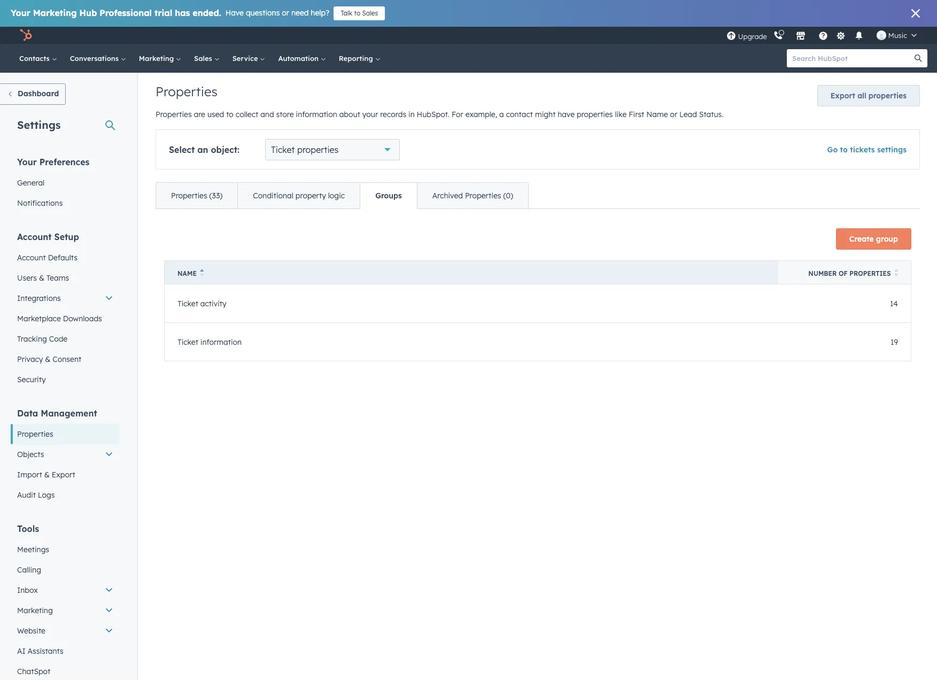 Task type: describe. For each thing, give the bounding box(es) containing it.
privacy
[[17, 355, 43, 364]]

hub
[[79, 7, 97, 18]]

marketplaces button
[[790, 27, 813, 44]]

collect
[[236, 110, 259, 119]]

conditional property logic link
[[238, 183, 360, 209]]

tab list containing properties (33)
[[156, 182, 529, 209]]

ticket for ticket activity
[[178, 299, 198, 308]]

settings
[[878, 145, 907, 155]]

security
[[17, 375, 46, 385]]

name inside button
[[178, 270, 197, 278]]

account for account setup
[[17, 232, 52, 242]]

properties left like
[[577, 110, 613, 119]]

inbox
[[17, 586, 38, 596]]

account setup element
[[11, 231, 120, 390]]

import & export link
[[11, 465, 120, 485]]

property
[[296, 191, 326, 201]]

menu containing music
[[726, 27, 925, 44]]

dashboard
[[18, 89, 59, 98]]

downloads
[[63, 314, 102, 324]]

close image
[[912, 9, 921, 18]]

need
[[292, 8, 309, 18]]

object:
[[211, 144, 240, 155]]

settings link
[[835, 30, 849, 41]]

data management element
[[11, 408, 120, 506]]

properties left "(0)"
[[465, 191, 502, 201]]

example,
[[466, 110, 498, 119]]

data
[[17, 408, 38, 419]]

your
[[363, 110, 378, 119]]

your preferences
[[17, 157, 90, 167]]

search button
[[910, 49, 928, 67]]

select
[[169, 144, 195, 155]]

properties left are
[[156, 110, 192, 119]]

teams
[[46, 273, 69, 283]]

to for go
[[841, 145, 849, 155]]

calling icon image
[[774, 31, 784, 41]]

music
[[889, 31, 908, 40]]

assistants
[[28, 647, 64, 657]]

1 vertical spatial information
[[201, 337, 242, 347]]

your for your preferences
[[17, 157, 37, 167]]

ticket properties
[[271, 144, 339, 155]]

group
[[877, 234, 899, 244]]

music button
[[871, 27, 924, 44]]

search image
[[915, 55, 923, 62]]

properties inside 'button'
[[869, 91, 907, 101]]

of
[[839, 270, 848, 278]]

& for consent
[[45, 355, 50, 364]]

privacy & consent link
[[11, 349, 120, 370]]

account setup
[[17, 232, 79, 242]]

tickets
[[851, 145, 876, 155]]

used
[[208, 110, 224, 119]]

might
[[536, 110, 556, 119]]

contacts link
[[13, 44, 64, 73]]

chatspot link
[[11, 662, 120, 681]]

consent
[[53, 355, 81, 364]]

account defaults link
[[11, 248, 120, 268]]

your for your marketing hub professional trial has ended. have questions or need help?
[[11, 7, 30, 18]]

objects button
[[11, 445, 120, 465]]

in
[[409, 110, 415, 119]]

press to sort. element
[[895, 269, 899, 278]]

professional
[[100, 7, 152, 18]]

tracking
[[17, 334, 47, 344]]

export all properties button
[[818, 85, 921, 106]]

ascending sort. press to sort descending. image
[[200, 269, 204, 277]]

inbox button
[[11, 581, 120, 601]]

logs
[[38, 491, 55, 500]]

14
[[891, 299, 899, 308]]

marketing link
[[133, 44, 188, 73]]

archived
[[433, 191, 463, 201]]

all
[[858, 91, 867, 101]]

select an object:
[[169, 144, 240, 155]]

notifications button
[[851, 27, 869, 44]]

ai assistants
[[17, 647, 64, 657]]

store
[[276, 110, 294, 119]]

to for talk
[[354, 9, 361, 17]]

objects
[[17, 450, 44, 460]]

properties are used to collect and store information about your records in hubspot. for example, a contact might have properties like first name or lead status.
[[156, 110, 724, 119]]

users
[[17, 273, 37, 283]]

conversations link
[[64, 44, 133, 73]]

chatspot
[[17, 667, 50, 677]]

ai
[[17, 647, 25, 657]]

0 horizontal spatial sales
[[194, 54, 214, 63]]

automation
[[278, 54, 321, 63]]

general
[[17, 178, 45, 188]]

activity
[[201, 299, 227, 308]]

records
[[380, 110, 407, 119]]

calling link
[[11, 560, 120, 581]]

help?
[[311, 8, 330, 18]]

notifications image
[[855, 32, 865, 41]]

conversations
[[70, 54, 121, 63]]

tracking code link
[[11, 329, 120, 349]]

ticket for ticket properties
[[271, 144, 295, 155]]

create group
[[850, 234, 899, 244]]

press to sort. image
[[895, 269, 899, 277]]

notifications
[[17, 199, 63, 208]]

0 vertical spatial name
[[647, 110, 669, 119]]

for
[[452, 110, 464, 119]]

& for teams
[[39, 273, 44, 283]]

talk
[[341, 9, 353, 17]]

sales inside button
[[363, 9, 378, 17]]

talk to sales button
[[334, 6, 385, 20]]

hubspot image
[[19, 29, 32, 42]]

integrations
[[17, 294, 61, 303]]

first
[[629, 110, 645, 119]]

questions
[[246, 8, 280, 18]]

export inside data management element
[[52, 470, 75, 480]]

ascending sort. press to sort descending. element
[[200, 269, 204, 278]]

0 vertical spatial information
[[296, 110, 338, 119]]

privacy & consent
[[17, 355, 81, 364]]

marketing inside 'button'
[[17, 606, 53, 616]]

website button
[[11, 621, 120, 642]]



Task type: vqa. For each thing, say whether or not it's contained in the screenshot.
Security link
yes



Task type: locate. For each thing, give the bounding box(es) containing it.
conditional
[[253, 191, 294, 201]]

information down activity
[[201, 337, 242, 347]]

code
[[49, 334, 68, 344]]

ticket left activity
[[178, 299, 198, 308]]

preferences
[[39, 157, 90, 167]]

marketing button
[[11, 601, 120, 621]]

ai assistants link
[[11, 642, 120, 662]]

name left ascending sort. press to sort descending. element
[[178, 270, 197, 278]]

1 vertical spatial ticket
[[178, 299, 198, 308]]

setup
[[54, 232, 79, 242]]

account for account defaults
[[17, 253, 46, 263]]

19
[[891, 337, 899, 347]]

name button
[[165, 261, 778, 284]]

export down objects "button" on the bottom left
[[52, 470, 75, 480]]

export left all
[[831, 91, 856, 101]]

have
[[558, 110, 575, 119]]

2 vertical spatial to
[[841, 145, 849, 155]]

properties left press to sort. element
[[850, 270, 892, 278]]

& right users
[[39, 273, 44, 283]]

tools element
[[11, 523, 120, 681]]

like
[[616, 110, 627, 119]]

reporting link
[[333, 44, 387, 73]]

groups link
[[360, 183, 417, 209]]

calling icon button
[[770, 28, 788, 42]]

greg robinson image
[[877, 30, 887, 40]]

or left lead
[[671, 110, 678, 119]]

logic
[[328, 191, 345, 201]]

properties (33)
[[171, 191, 223, 201]]

an
[[198, 144, 208, 155]]

0 vertical spatial your
[[11, 7, 30, 18]]

your inside your preferences element
[[17, 157, 37, 167]]

upgrade
[[739, 32, 768, 40]]

& right import
[[44, 470, 50, 480]]

0 vertical spatial to
[[354, 9, 361, 17]]

ticket for ticket information
[[178, 337, 198, 347]]

ticket down ticket activity
[[178, 337, 198, 347]]

(0)
[[504, 191, 514, 201]]

account defaults
[[17, 253, 78, 263]]

export inside 'button'
[[831, 91, 856, 101]]

information
[[296, 110, 338, 119], [201, 337, 242, 347]]

1 vertical spatial name
[[178, 270, 197, 278]]

number of properties button
[[778, 261, 912, 284]]

2 horizontal spatial to
[[841, 145, 849, 155]]

1 account from the top
[[17, 232, 52, 242]]

audit logs
[[17, 491, 55, 500]]

marketplaces image
[[797, 32, 806, 41]]

service
[[233, 54, 260, 63]]

notifications link
[[11, 193, 120, 213]]

to inside button
[[354, 9, 361, 17]]

hubspot link
[[13, 29, 40, 42]]

archived properties (0) link
[[417, 183, 529, 209]]

& right privacy
[[45, 355, 50, 364]]

& inside data management element
[[44, 470, 50, 480]]

1 vertical spatial &
[[45, 355, 50, 364]]

website
[[17, 627, 45, 636]]

to right talk
[[354, 9, 361, 17]]

marketplace downloads link
[[11, 309, 120, 329]]

properties left (33)
[[171, 191, 207, 201]]

1 horizontal spatial export
[[831, 91, 856, 101]]

or left need
[[282, 8, 289, 18]]

ended.
[[193, 7, 221, 18]]

ticket down store
[[271, 144, 295, 155]]

and
[[261, 110, 274, 119]]

hubspot.
[[417, 110, 450, 119]]

your preferences element
[[11, 156, 120, 213]]

your up general at the left top
[[17, 157, 37, 167]]

0 vertical spatial or
[[282, 8, 289, 18]]

dashboard link
[[0, 83, 66, 105]]

talk to sales
[[341, 9, 378, 17]]

about
[[340, 110, 361, 119]]

automation link
[[272, 44, 333, 73]]

sales link
[[188, 44, 226, 73]]

2 vertical spatial &
[[44, 470, 50, 480]]

tab panel containing create group
[[156, 209, 921, 379]]

ticket activity
[[178, 299, 227, 308]]

information right store
[[296, 110, 338, 119]]

status.
[[700, 110, 724, 119]]

1 vertical spatial sales
[[194, 54, 214, 63]]

sales
[[363, 9, 378, 17], [194, 54, 214, 63]]

properties inside popup button
[[297, 144, 339, 155]]

export
[[831, 91, 856, 101], [52, 470, 75, 480]]

audit
[[17, 491, 36, 500]]

lead
[[680, 110, 698, 119]]

0 horizontal spatial or
[[282, 8, 289, 18]]

properties up are
[[156, 83, 218, 100]]

0 horizontal spatial name
[[178, 270, 197, 278]]

trial
[[155, 7, 172, 18]]

or inside your marketing hub professional trial has ended. have questions or need help?
[[282, 8, 289, 18]]

2 account from the top
[[17, 253, 46, 263]]

have
[[226, 8, 244, 18]]

audit logs link
[[11, 485, 120, 506]]

sales left service
[[194, 54, 214, 63]]

1 vertical spatial to
[[226, 110, 234, 119]]

0 vertical spatial sales
[[363, 9, 378, 17]]

Search HubSpot search field
[[788, 49, 919, 67]]

import & export
[[17, 470, 75, 480]]

ticket inside popup button
[[271, 144, 295, 155]]

your marketing hub professional trial has ended. have questions or need help?
[[11, 7, 330, 18]]

marketing up website
[[17, 606, 53, 616]]

1 horizontal spatial to
[[354, 9, 361, 17]]

properties inside data management element
[[17, 430, 53, 439]]

general link
[[11, 173, 120, 193]]

marketing
[[33, 7, 77, 18], [139, 54, 176, 63], [17, 606, 53, 616]]

account up the account defaults
[[17, 232, 52, 242]]

1 vertical spatial your
[[17, 157, 37, 167]]

data management
[[17, 408, 97, 419]]

properties inside button
[[850, 270, 892, 278]]

0 vertical spatial account
[[17, 232, 52, 242]]

a
[[500, 110, 504, 119]]

create
[[850, 234, 875, 244]]

0 vertical spatial ticket
[[271, 144, 295, 155]]

0 vertical spatial marketing
[[33, 7, 77, 18]]

2 vertical spatial marketing
[[17, 606, 53, 616]]

1 horizontal spatial name
[[647, 110, 669, 119]]

to
[[354, 9, 361, 17], [226, 110, 234, 119], [841, 145, 849, 155]]

marketing down trial
[[139, 54, 176, 63]]

1 vertical spatial or
[[671, 110, 678, 119]]

marketing left hub
[[33, 7, 77, 18]]

number
[[809, 270, 838, 278]]

properties right all
[[869, 91, 907, 101]]

sales right talk
[[363, 9, 378, 17]]

reporting
[[339, 54, 375, 63]]

name right first
[[647, 110, 669, 119]]

go to tickets settings button
[[828, 145, 907, 155]]

to right used on the top
[[226, 110, 234, 119]]

properties up objects on the left bottom
[[17, 430, 53, 439]]

tracking code
[[17, 334, 68, 344]]

1 vertical spatial export
[[52, 470, 75, 480]]

0 horizontal spatial to
[[226, 110, 234, 119]]

users & teams
[[17, 273, 69, 283]]

account up users
[[17, 253, 46, 263]]

management
[[41, 408, 97, 419]]

0 horizontal spatial information
[[201, 337, 242, 347]]

1 horizontal spatial sales
[[363, 9, 378, 17]]

1 vertical spatial account
[[17, 253, 46, 263]]

0 horizontal spatial export
[[52, 470, 75, 480]]

1 horizontal spatial or
[[671, 110, 678, 119]]

settings image
[[837, 31, 847, 41]]

defaults
[[48, 253, 78, 263]]

to right 'go'
[[841, 145, 849, 155]]

0 vertical spatial export
[[831, 91, 856, 101]]

your up hubspot icon
[[11, 7, 30, 18]]

& for export
[[44, 470, 50, 480]]

upgrade image
[[727, 31, 737, 41]]

ticket properties button
[[265, 139, 400, 161]]

marketplace downloads
[[17, 314, 102, 324]]

archived properties (0)
[[433, 191, 514, 201]]

menu
[[726, 27, 925, 44]]

properties up property
[[297, 144, 339, 155]]

tab list
[[156, 182, 529, 209]]

help image
[[819, 32, 829, 41]]

tab panel
[[156, 209, 921, 379]]

meetings
[[17, 545, 49, 555]]

1 vertical spatial marketing
[[139, 54, 176, 63]]

1 horizontal spatial information
[[296, 110, 338, 119]]

0 vertical spatial &
[[39, 273, 44, 283]]

create group button
[[837, 228, 912, 250]]

(33)
[[209, 191, 223, 201]]

2 vertical spatial ticket
[[178, 337, 198, 347]]



